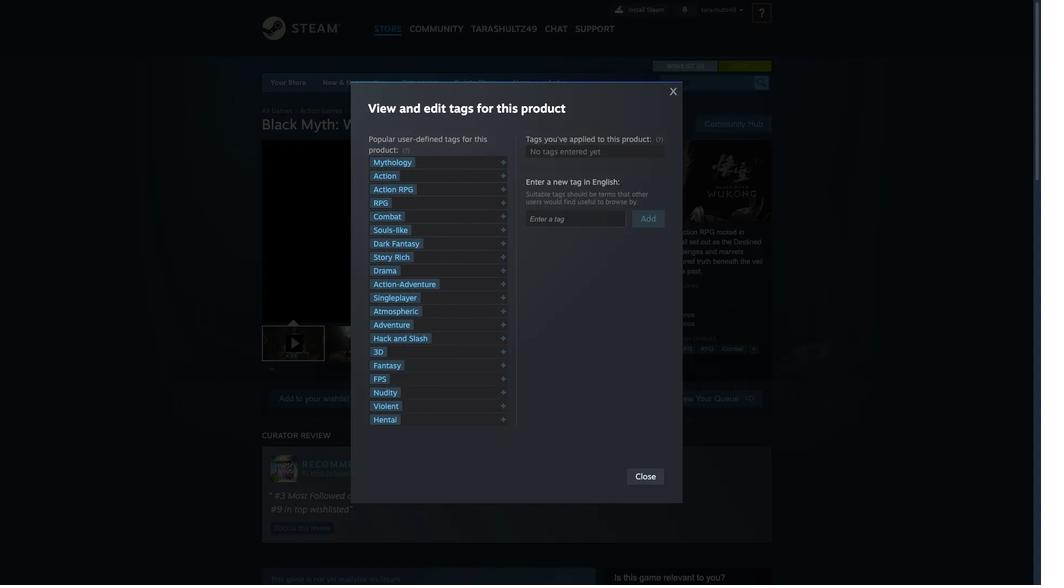 Task type: locate. For each thing, give the bounding box(es) containing it.
black myth: wukong link
[[350, 107, 413, 115]]

yet down 'applied'
[[590, 147, 601, 156]]

a inside black myth: wukong is an action rpg rooted in chinese mythology. you shall set out as the destined one to venture into the challenges and marvels ahead, to uncover the obscured truth beneath the veil of a glorious legend from the past.
[[604, 267, 608, 276]]

(
[[697, 63, 699, 69], [750, 63, 752, 69]]

1 vertical spatial science
[[672, 321, 695, 328]]

in right the #9
[[285, 504, 292, 515]]

black down all games link
[[262, 116, 297, 133]]

0 vertical spatial (?)
[[656, 136, 663, 144]]

0 horizontal spatial steam
[[380, 575, 400, 584]]

1 vertical spatial your
[[696, 394, 712, 404]]

black for black myth: wukong is an action rpg rooted in chinese mythology. you shall set out as the destined one to venture into the challenges and marvels ahead, to uncover the obscured truth beneath the veil of a glorious legend from the past.
[[596, 228, 613, 236]]

tags you've applied to this product: (?) no tags entered yet
[[526, 135, 663, 156]]

your store link
[[271, 79, 306, 87]]

and down as
[[705, 248, 717, 256]]

combat link up souls-
[[370, 212, 405, 222]]

1 horizontal spatial in
[[584, 177, 590, 187]]

view down noteworthy
[[368, 101, 396, 116]]

challenges
[[670, 248, 704, 256]]

black
[[350, 107, 366, 115], [262, 116, 297, 133], [596, 228, 613, 236]]

singleplayer
[[374, 293, 417, 303]]

destined
[[734, 238, 762, 246]]

0 horizontal spatial (
[[697, 63, 699, 69]]

) for 1
[[756, 63, 758, 69]]

game science link
[[653, 312, 695, 319], [653, 321, 695, 328]]

0 horizontal spatial games
[[272, 107, 292, 115]]

0 horizontal spatial myth:
[[301, 116, 339, 133]]

black myth: wukong is an action rpg rooted in chinese mythology. you shall set out as the destined one to venture into the challenges and marvels ahead, to uncover the obscured truth beneath the veil of a glorious legend from the past.
[[596, 228, 763, 276]]

and down the adventure link
[[394, 334, 407, 343]]

1 vertical spatial adventure
[[374, 321, 410, 330]]

followed inside recommended by most followed october 8
[[326, 470, 351, 477]]

action-
[[374, 280, 400, 289]]

violent
[[374, 402, 399, 411]]

fps link
[[370, 374, 390, 385]]

user
[[663, 283, 675, 290]]

to right 'applied'
[[598, 135, 605, 144]]

install steam link
[[610, 3, 669, 16]]

> right all games link
[[294, 107, 298, 115]]

combat left +
[[723, 346, 743, 353]]

into
[[645, 248, 656, 256]]

is left the an
[[662, 228, 667, 236]]

1 horizontal spatial no
[[653, 283, 661, 290]]

tags
[[526, 135, 542, 144]]

black for black myth: wukong
[[262, 116, 297, 133]]

set
[[690, 238, 699, 246]]

1 vertical spatial game
[[653, 321, 670, 328]]

labs
[[549, 79, 566, 87]]

0 horizontal spatial action rpg link
[[370, 184, 417, 195]]

1 horizontal spatial game
[[640, 574, 661, 583]]

1 horizontal spatial combat
[[723, 346, 743, 353]]

1 horizontal spatial most
[[311, 470, 325, 477]]

the left veil
[[741, 258, 751, 266]]

action
[[300, 107, 320, 115], [374, 171, 397, 181], [374, 185, 397, 194], [661, 346, 678, 353]]

1 game science link from the top
[[653, 312, 695, 319]]

rpg link
[[370, 198, 392, 208], [697, 344, 718, 355]]

0 vertical spatial black
[[350, 107, 366, 115]]

points shop
[[455, 79, 496, 87]]

all games link
[[262, 107, 292, 115]]

0 horizontal spatial in
[[285, 504, 292, 515]]

0 vertical spatial in
[[584, 177, 590, 187]]

defined down game science game science
[[635, 335, 657, 343]]

0 horizontal spatial yet
[[327, 575, 337, 584]]

news link
[[505, 73, 540, 92]]

1 vertical spatial for
[[462, 135, 472, 144]]

2 vertical spatial wukong
[[634, 228, 660, 236]]

1 horizontal spatial rpg link
[[697, 344, 718, 355]]

0 horizontal spatial is
[[306, 575, 311, 584]]

your left store
[[271, 79, 286, 87]]

2 horizontal spatial in
[[739, 228, 745, 236]]

to right be
[[598, 198, 604, 206]]

defined
[[416, 135, 443, 144], [635, 335, 657, 343]]

this right 'applied'
[[607, 135, 620, 144]]

product: inside tags you've applied to this product: (?) no tags entered yet
[[622, 135, 652, 144]]

entered
[[560, 147, 587, 156]]

game left 'relevant'
[[640, 574, 661, 583]]

1 horizontal spatial view
[[676, 394, 694, 404]]

0 horizontal spatial popular
[[369, 135, 396, 144]]

followed inside " #3 most followed at 197,768 followers #9 in top wishlisted"
[[310, 491, 345, 502]]

1 horizontal spatial >
[[344, 107, 348, 115]]

a right of
[[604, 267, 608, 276]]

2 ) from the left
[[756, 63, 758, 69]]

in for " #3 most followed at 197,768 followers #9 in top wishlisted"
[[285, 504, 292, 515]]

and inside black myth: wukong is an action rpg rooted in chinese mythology. you shall set out as the destined one to venture into the challenges and marvels ahead, to uncover the obscured truth beneath the veil of a glorious legend from the past.
[[705, 248, 717, 256]]

no down tags
[[530, 147, 541, 156]]

1 horizontal spatial product:
[[622, 135, 652, 144]]

1 > from the left
[[294, 107, 298, 115]]

terms
[[599, 190, 616, 199]]

games up black myth: wukong on the left top
[[322, 107, 342, 115]]

0 vertical spatial action rpg
[[374, 185, 413, 194]]

action down game science game science
[[661, 346, 678, 353]]

enter a new tag in english: suitable tags should be terms that other users would find useful to browse by.
[[526, 177, 648, 206]]

by.
[[629, 198, 638, 206]]

to
[[598, 135, 605, 144], [598, 198, 604, 206], [611, 248, 617, 256], [620, 258, 626, 266], [296, 394, 303, 404], [697, 574, 704, 583]]

combat up souls-
[[374, 212, 401, 221]]

wukong for black myth: wukong
[[343, 116, 398, 133]]

1 vertical spatial popular user-defined tags for this product:
[[596, 335, 717, 343]]

myth: inside black myth: wukong is an action rpg rooted in chinese mythology. you shall set out as the destined one to venture into the challenges and marvels ahead, to uncover the obscured truth beneath the veil of a glorious legend from the past.
[[615, 228, 633, 236]]

the down rooted
[[722, 238, 732, 246]]

most inside " #3 most followed at 197,768 followers #9 in top wishlisted"
[[288, 491, 307, 502]]

no left the user
[[653, 283, 661, 290]]

for down game science game science
[[672, 335, 680, 343]]

0 vertical spatial defined
[[416, 135, 443, 144]]

0 horizontal spatial user-
[[398, 135, 416, 144]]

labs link
[[540, 73, 574, 92]]

action down action link
[[374, 185, 397, 194]]

2 ( from the left
[[750, 63, 752, 69]]

1 vertical spatial tarashultz49
[[471, 23, 537, 34]]

an
[[669, 228, 677, 236]]

obscured
[[666, 258, 695, 266]]

0 vertical spatial is
[[662, 228, 667, 236]]

&
[[339, 79, 344, 87]]

in inside " #3 most followed at 197,768 followers #9 in top wishlisted"
[[285, 504, 292, 515]]

tags down 'view and edit tags for this product'
[[445, 135, 460, 144]]

action-adventure link
[[370, 279, 440, 290]]

0 horizontal spatial no
[[530, 147, 541, 156]]

1 games from the left
[[272, 107, 292, 115]]

this inside "link"
[[298, 525, 309, 533]]

0 horizontal spatial most
[[288, 491, 307, 502]]

story rich
[[374, 253, 410, 262]]

new & noteworthy link
[[323, 79, 385, 87]]

tags down you've
[[543, 147, 558, 156]]

( right cart
[[750, 63, 752, 69]]

1 horizontal spatial is
[[662, 228, 667, 236]]

1 horizontal spatial your
[[696, 394, 712, 404]]

0 horizontal spatial popular user-defined tags for this product:
[[369, 135, 487, 155]]

1 horizontal spatial yet
[[590, 147, 601, 156]]

1 vertical spatial wukong
[[343, 116, 398, 133]]

1 vertical spatial user-
[[620, 335, 635, 343]]

most up top
[[288, 491, 307, 502]]

user-
[[398, 135, 416, 144], [620, 335, 635, 343]]

wukong inside black myth: wukong is an action rpg rooted in chinese mythology. you shall set out as the destined one to venture into the challenges and marvels ahead, to uncover the obscured truth beneath the veil of a glorious legend from the past.
[[634, 228, 660, 236]]

game
[[640, 574, 661, 583], [286, 575, 304, 584]]

shop
[[478, 79, 496, 87]]

popular user-defined tags for this product: down game science game science
[[596, 335, 717, 343]]

to right add
[[296, 394, 303, 404]]

the down obscured
[[676, 267, 685, 276]]

1
[[752, 63, 756, 69]]

fantasy up rich
[[392, 239, 420, 248]]

0 vertical spatial fantasy
[[392, 239, 420, 248]]

support
[[575, 23, 615, 34]]

games right all
[[272, 107, 292, 115]]

1 vertical spatial black
[[262, 116, 297, 133]]

wukong down the 'black myth: wukong' link
[[343, 116, 398, 133]]

available
[[339, 575, 367, 584]]

2 game from the top
[[653, 321, 670, 328]]

and for edit
[[399, 101, 421, 116]]

2
[[699, 63, 702, 69]]

no user reviews
[[653, 283, 699, 290]]

1 horizontal spatial action rpg link
[[657, 344, 696, 355]]

wukong
[[388, 107, 413, 115], [343, 116, 398, 133], [634, 228, 660, 236]]

story rich link
[[370, 252, 414, 263]]

0 horizontal spatial combat link
[[370, 212, 405, 222]]

myth: up chinese
[[615, 228, 633, 236]]

rpg
[[399, 185, 413, 194], [374, 199, 388, 208], [700, 228, 715, 236], [679, 346, 692, 353], [701, 346, 714, 353]]

game right this
[[286, 575, 304, 584]]

shall
[[673, 238, 688, 246]]

product
[[521, 101, 566, 116]]

popular user-defined tags for this product: down edit
[[369, 135, 487, 155]]

tag
[[570, 177, 582, 187]]

the up from
[[655, 258, 664, 266]]

october
[[355, 470, 378, 477]]

0 vertical spatial a
[[547, 177, 551, 187]]

0 horizontal spatial defined
[[416, 135, 443, 144]]

for down 'shop'
[[477, 101, 494, 116]]

hub
[[748, 119, 763, 129]]

action rpg link down game science game science
[[657, 344, 696, 355]]

#3
[[274, 491, 286, 502]]

chat link
[[541, 0, 572, 37]]

2 vertical spatial black
[[596, 228, 613, 236]]

)
[[702, 63, 704, 69], [756, 63, 758, 69]]

view
[[368, 101, 396, 116], [676, 394, 694, 404]]

1 vertical spatial in
[[739, 228, 745, 236]]

this down game science game science
[[682, 335, 692, 343]]

this inside tags you've applied to this product: (?) no tags entered yet
[[607, 135, 620, 144]]

discuss this review link
[[271, 523, 334, 535]]

most for recommended
[[311, 470, 325, 477]]

you've
[[544, 135, 568, 144]]

>
[[294, 107, 298, 115], [344, 107, 348, 115]]

0 horizontal spatial for
[[462, 135, 472, 144]]

2 vertical spatial and
[[394, 334, 407, 343]]

adventure down atmospheric
[[374, 321, 410, 330]]

0 horizontal spatial your
[[271, 79, 286, 87]]

this game is not yet available on steam
[[271, 575, 400, 584]]

tags down "new"
[[552, 190, 565, 199]]

myth: down 'action games' link
[[301, 116, 339, 133]]

1 vertical spatial is
[[306, 575, 311, 584]]

for down 'view and edit tags for this product'
[[462, 135, 472, 144]]

yet right not
[[327, 575, 337, 584]]

0 vertical spatial combat link
[[370, 212, 405, 222]]

followed for "
[[310, 491, 345, 502]]

steam right on
[[380, 575, 400, 584]]

combat link left +
[[719, 344, 747, 355]]

2 game science link from the top
[[653, 321, 695, 328]]

defined down edit
[[416, 135, 443, 144]]

venture
[[619, 248, 643, 256]]

is inside black myth: wukong is an action rpg rooted in chinese mythology. you shall set out as the destined one to venture into the challenges and marvels ahead, to uncover the obscured truth beneath the veil of a glorious legend from the past.
[[662, 228, 667, 236]]

tags down game science game science
[[658, 335, 671, 343]]

support link
[[572, 0, 619, 37]]

0 vertical spatial no
[[530, 147, 541, 156]]

yet
[[590, 147, 601, 156], [327, 575, 337, 584]]

myth:
[[368, 107, 386, 115], [301, 116, 339, 133], [615, 228, 633, 236]]

1 vertical spatial (?)
[[403, 147, 410, 155]]

discuss this review
[[274, 525, 331, 533]]

0 vertical spatial myth:
[[368, 107, 386, 115]]

1 horizontal spatial popular
[[596, 335, 619, 343]]

black up chinese
[[596, 228, 613, 236]]

combat link
[[370, 212, 405, 222], [719, 344, 747, 355]]

1 vertical spatial game science link
[[653, 321, 695, 328]]

0 horizontal spatial action rpg
[[374, 185, 413, 194]]

most right the "by"
[[311, 470, 325, 477]]

steam right install
[[647, 6, 664, 14]]

for
[[477, 101, 494, 116], [462, 135, 472, 144], [672, 335, 680, 343]]

and left edit
[[399, 101, 421, 116]]

in up destined
[[739, 228, 745, 236]]

community link
[[406, 0, 467, 39]]

view left the queue
[[676, 394, 694, 404]]

wukong up mythology.
[[634, 228, 660, 236]]

rpg link up souls-
[[370, 198, 392, 208]]

black down new & noteworthy
[[350, 107, 366, 115]]

0 vertical spatial view
[[368, 101, 396, 116]]

0 vertical spatial rpg link
[[370, 198, 392, 208]]

1 vertical spatial action rpg
[[661, 346, 692, 353]]

2 > from the left
[[344, 107, 348, 115]]

fantasy
[[392, 239, 420, 248], [374, 361, 401, 370]]

1 horizontal spatial a
[[604, 267, 608, 276]]

0 vertical spatial popular user-defined tags for this product:
[[369, 135, 487, 155]]

action rpg link down action link
[[370, 184, 417, 195]]

0 vertical spatial most
[[311, 470, 325, 477]]

most for "
[[288, 491, 307, 502]]

tags
[[449, 101, 474, 116], [445, 135, 460, 144], [543, 147, 558, 156], [552, 190, 565, 199], [658, 335, 671, 343]]

this left the review
[[298, 525, 309, 533]]

1 vertical spatial popular
[[596, 335, 619, 343]]

slash
[[409, 334, 428, 343]]

cart         ( 1 )
[[733, 63, 758, 69]]

0 vertical spatial game science link
[[653, 312, 695, 319]]

followed up the wishlisted"
[[310, 491, 345, 502]]

1 ( from the left
[[697, 63, 699, 69]]

fantasy up fps
[[374, 361, 401, 370]]

rpg left +
[[701, 346, 714, 353]]

uncover
[[627, 258, 653, 266]]

) right cart
[[756, 63, 758, 69]]

tarashultz49
[[702, 6, 736, 14], [471, 23, 537, 34]]

as
[[713, 238, 720, 246]]

your left the queue
[[696, 394, 712, 404]]

2 horizontal spatial myth:
[[615, 228, 633, 236]]

action up black myth: wukong on the left top
[[300, 107, 320, 115]]

0 vertical spatial wukong
[[388, 107, 413, 115]]

1 horizontal spatial games
[[322, 107, 342, 115]]

past.
[[687, 267, 703, 276]]

rich
[[395, 253, 410, 262]]

tags inside tags you've applied to this product: (?) no tags entered yet
[[543, 147, 558, 156]]

rpg up the "out"
[[700, 228, 715, 236]]

0 vertical spatial combat
[[374, 212, 401, 221]]

> up black myth: wukong on the left top
[[344, 107, 348, 115]]

1 vertical spatial most
[[288, 491, 307, 502]]

defined inside popular user-defined tags for this product:
[[416, 135, 443, 144]]

followed up at
[[326, 470, 351, 477]]

popular
[[369, 135, 396, 144], [596, 335, 619, 343]]

0 horizontal spatial )
[[702, 63, 704, 69]]

2 horizontal spatial for
[[672, 335, 680, 343]]

1 vertical spatial steam
[[380, 575, 400, 584]]

rpg link left +
[[697, 344, 718, 355]]

most inside recommended by most followed october 8
[[311, 470, 325, 477]]

action down mythology on the left top
[[374, 171, 397, 181]]

0 vertical spatial for
[[477, 101, 494, 116]]

followers
[[394, 491, 431, 502]]

myth: down noteworthy
[[368, 107, 386, 115]]

1 horizontal spatial defined
[[635, 335, 657, 343]]

action rpg down action link
[[374, 185, 413, 194]]

action rpg down game science game science
[[661, 346, 692, 353]]

0 vertical spatial steam
[[647, 6, 664, 14]]

0 horizontal spatial product:
[[369, 145, 398, 155]]

( right wishlist
[[697, 63, 699, 69]]

wukong down categories
[[388, 107, 413, 115]]

in for black myth: wukong is an action rpg rooted in chinese mythology. you shall set out as the destined one to venture into the challenges and marvels ahead, to uncover the obscured truth beneath the veil of a glorious legend from the past.
[[739, 228, 745, 236]]

1 vertical spatial yet
[[327, 575, 337, 584]]

2 horizontal spatial black
[[596, 228, 613, 236]]

adventure up singleplayer
[[400, 280, 436, 289]]

in
[[584, 177, 590, 187], [739, 228, 745, 236], [285, 504, 292, 515]]

1 horizontal spatial (?)
[[656, 136, 663, 144]]

your
[[271, 79, 286, 87], [696, 394, 712, 404]]

black inside black myth: wukong is an action rpg rooted in chinese mythology. you shall set out as the destined one to venture into the challenges and marvels ahead, to uncover the obscured truth beneath the veil of a glorious legend from the past.
[[596, 228, 613, 236]]

1 science from the top
[[672, 312, 695, 319]]

users
[[526, 198, 542, 206]]

1 ) from the left
[[702, 63, 704, 69]]

in right 'tag' at the top right
[[584, 177, 590, 187]]

2 vertical spatial product:
[[694, 335, 717, 343]]

in inside black myth: wukong is an action rpg rooted in chinese mythology. you shall set out as the destined one to venture into the challenges and marvels ahead, to uncover the obscured truth beneath the veil of a glorious legend from the past.
[[739, 228, 745, 236]]

browse
[[606, 198, 628, 206]]

categories link
[[402, 79, 438, 87]]

is left not
[[306, 575, 311, 584]]

to up glorious
[[620, 258, 626, 266]]

) up search text box
[[702, 63, 704, 69]]

from
[[660, 267, 674, 276]]

a left "new"
[[547, 177, 551, 187]]

close
[[636, 472, 656, 482]]

2 vertical spatial myth:
[[615, 228, 633, 236]]

view and edit tags for this product
[[368, 101, 566, 116]]

and for slash
[[394, 334, 407, 343]]

0 horizontal spatial view
[[368, 101, 396, 116]]



Task type: describe. For each thing, give the bounding box(es) containing it.
curator review
[[262, 431, 331, 440]]

community hub link
[[696, 116, 772, 133]]

1 horizontal spatial for
[[477, 101, 494, 116]]

view your queue link
[[668, 391, 763, 408]]

one
[[596, 248, 609, 256]]

2 science from the top
[[672, 321, 695, 328]]

0 horizontal spatial game
[[286, 575, 304, 584]]

1 vertical spatial rpg link
[[697, 344, 718, 355]]

in inside enter a new tag in english: suitable tags should be terms that other users would find useful to browse by.
[[584, 177, 590, 187]]

1 vertical spatial no
[[653, 283, 661, 290]]

8
[[380, 470, 383, 477]]

noteworthy
[[346, 79, 385, 87]]

1 vertical spatial action rpg link
[[657, 344, 696, 355]]

souls-
[[374, 226, 396, 235]]

) for 2
[[702, 63, 704, 69]]

tags inside enter a new tag in english: suitable tags should be terms that other users would find useful to browse by.
[[552, 190, 565, 199]]

rooted
[[717, 228, 737, 236]]

"
[[268, 491, 272, 502]]

0 vertical spatial your
[[271, 79, 286, 87]]

points shop link
[[446, 73, 505, 92]]

197,768
[[358, 491, 391, 502]]

rpg inside black myth: wukong is an action rpg rooted in chinese mythology. you shall set out as the destined one to venture into the challenges and marvels ahead, to uncover the obscured truth beneath the veil of a glorious legend from the past.
[[700, 228, 715, 236]]

review
[[311, 525, 331, 533]]

tags down points
[[449, 101, 474, 116]]

view for view your queue
[[676, 394, 694, 404]]

tarashultz49 inside 'link'
[[471, 23, 537, 34]]

legend
[[636, 267, 658, 276]]

2 horizontal spatial product:
[[694, 335, 717, 343]]

on
[[369, 575, 378, 584]]

fantasy link
[[370, 361, 405, 371]]

atmospheric link
[[370, 306, 422, 317]]

reviews
[[677, 283, 699, 290]]

1 horizontal spatial steam
[[647, 6, 664, 14]]

0 vertical spatial adventure
[[400, 280, 436, 289]]

( for 1
[[750, 63, 752, 69]]

this right the is
[[624, 574, 637, 583]]

the down you at top
[[658, 248, 668, 256]]

hack and slash
[[374, 334, 428, 343]]

find
[[564, 198, 576, 206]]

follow
[[369, 394, 392, 404]]

beneath
[[713, 258, 739, 266]]

community
[[410, 23, 464, 34]]

drama
[[374, 266, 397, 276]]

by
[[302, 470, 309, 477]]

useful
[[578, 198, 596, 206]]

to down chinese
[[611, 248, 617, 256]]

1 horizontal spatial black
[[350, 107, 366, 115]]

2 vertical spatial for
[[672, 335, 680, 343]]

fps
[[374, 375, 386, 384]]

2 games from the left
[[322, 107, 342, 115]]

ignore
[[411, 394, 434, 404]]

hentai
[[374, 415, 397, 425]]

3d link
[[370, 347, 387, 357]]

souls-like
[[374, 226, 408, 235]]

1 game from the top
[[653, 312, 670, 319]]

black myth: wukong
[[262, 116, 398, 133]]

this down the news
[[497, 101, 518, 116]]

a inside enter a new tag in english: suitable tags should be terms that other users would find useful to browse by.
[[547, 177, 551, 187]]

+
[[752, 346, 756, 353]]

1 horizontal spatial popular user-defined tags for this product:
[[596, 335, 717, 343]]

nudity
[[374, 388, 397, 398]]

to inside tags you've applied to this product: (?) no tags entered yet
[[598, 135, 605, 144]]

be
[[589, 190, 597, 199]]

view your queue
[[676, 394, 746, 404]]

marvels
[[719, 248, 744, 256]]

wukong for black myth: wukong is an action rpg rooted in chinese mythology. you shall set out as the destined one to venture into the challenges and marvels ahead, to uncover the obscured truth beneath the veil of a glorious legend from the past.
[[634, 228, 660, 236]]

1 vertical spatial fantasy
[[374, 361, 401, 370]]

add to your wishlist
[[279, 394, 349, 404]]

your
[[305, 394, 321, 404]]

popular inside popular user-defined tags for this product:
[[369, 135, 396, 144]]

yet inside tags you've applied to this product: (?) no tags entered yet
[[590, 147, 601, 156]]

1 horizontal spatial combat link
[[719, 344, 747, 355]]

recommended by most followed october 8
[[302, 459, 383, 477]]

most followed link
[[311, 470, 351, 477]]

edit
[[424, 101, 446, 116]]

to inside enter a new tag in english: suitable tags should be terms that other users would find useful to browse by.
[[598, 198, 604, 206]]

chinese
[[596, 238, 622, 246]]

is
[[615, 574, 621, 583]]

at
[[348, 491, 356, 502]]

categories
[[402, 79, 438, 87]]

you?
[[707, 574, 726, 583]]

other
[[632, 190, 648, 199]]

rpg down action link
[[399, 185, 413, 194]]

rpg up souls-
[[374, 199, 388, 208]]

curator
[[262, 431, 298, 440]]

suitable
[[526, 190, 551, 199]]

nudity link
[[370, 388, 401, 398]]

new
[[553, 177, 568, 187]]

0 vertical spatial tarashultz49
[[702, 6, 736, 14]]

ahead,
[[596, 258, 618, 266]]

0 horizontal spatial combat
[[374, 212, 401, 221]]

like
[[396, 226, 408, 235]]

myth: for black myth: wukong
[[301, 116, 339, 133]]

discuss
[[274, 525, 296, 533]]

1 vertical spatial defined
[[635, 335, 657, 343]]

action games link
[[300, 107, 342, 115]]

0 vertical spatial user-
[[398, 135, 416, 144]]

wishlisted"
[[310, 504, 353, 515]]

this down 'view and edit tags for this product'
[[475, 135, 487, 144]]

recommended
[[302, 459, 383, 470]]

news
[[513, 79, 532, 87]]

wishlist
[[323, 394, 349, 404]]

all
[[262, 107, 270, 115]]

1 horizontal spatial action rpg
[[661, 346, 692, 353]]

to left you?
[[697, 574, 704, 583]]

relevant
[[664, 574, 695, 583]]

0 horizontal spatial rpg link
[[370, 198, 392, 208]]

out
[[701, 238, 711, 246]]

(?) inside tags you've applied to this product: (?) no tags entered yet
[[656, 136, 663, 144]]

hack and slash link
[[370, 334, 432, 344]]

0 horizontal spatial (?)
[[403, 147, 410, 155]]

Enter a tag text field
[[530, 213, 622, 226]]

enter
[[526, 177, 545, 187]]

followed for recommended
[[326, 470, 351, 477]]

cart
[[733, 63, 749, 69]]

community
[[705, 119, 746, 129]]

myth: for black myth: wukong is an action rpg rooted in chinese mythology. you shall set out as the destined one to venture into the challenges and marvels ahead, to uncover the obscured truth beneath the veil of a glorious legend from the past.
[[615, 228, 633, 236]]

search text field
[[668, 76, 752, 90]]

( for 2
[[697, 63, 699, 69]]

mythology.
[[624, 238, 658, 246]]

action-adventure
[[374, 280, 436, 289]]

view for view and edit tags for this product
[[368, 101, 396, 116]]

install steam
[[629, 6, 664, 14]]

store
[[288, 79, 306, 87]]

should
[[567, 190, 587, 199]]

rpg down game science game science
[[679, 346, 692, 353]]

1 horizontal spatial myth:
[[368, 107, 386, 115]]

atmospheric
[[374, 307, 419, 316]]

truth
[[697, 258, 711, 266]]

1 vertical spatial combat
[[723, 346, 743, 353]]

0 vertical spatial action rpg link
[[370, 184, 417, 195]]

drama link
[[370, 266, 401, 276]]

wishlist
[[667, 63, 695, 69]]

you
[[659, 238, 671, 246]]

no inside tags you've applied to this product: (?) no tags entered yet
[[530, 147, 541, 156]]

chat
[[545, 23, 568, 34]]



Task type: vqa. For each thing, say whether or not it's contained in the screenshot.
Dark Fantasy link
yes



